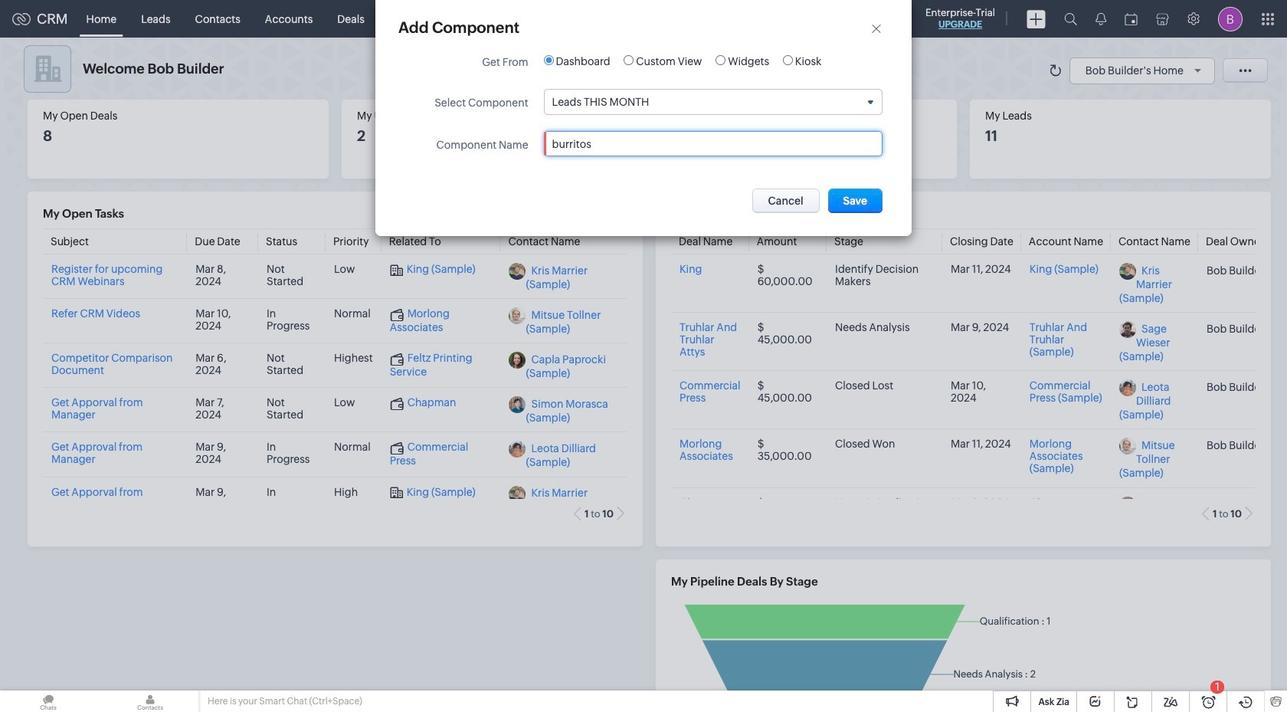 Task type: vqa. For each thing, say whether or not it's contained in the screenshot.
Mmm D, Yyyy text box
no



Task type: describe. For each thing, give the bounding box(es) containing it.
profile element
[[1210, 0, 1253, 37]]

logo image
[[12, 13, 31, 25]]

profile image
[[1219, 7, 1243, 31]]

signals image
[[1096, 12, 1107, 25]]

contacts image
[[102, 691, 199, 712]]



Task type: locate. For each thing, give the bounding box(es) containing it.
None radio
[[544, 55, 554, 65], [783, 55, 793, 65], [544, 55, 554, 65], [783, 55, 793, 65]]

None text field
[[552, 138, 842, 150]]

create menu element
[[1018, 0, 1056, 37]]

search image
[[1065, 12, 1078, 25]]

chats image
[[0, 691, 97, 712]]

None field
[[545, 90, 882, 114]]

create menu image
[[1027, 10, 1046, 28]]

signals element
[[1087, 0, 1116, 38]]

None radio
[[624, 55, 634, 65], [716, 55, 726, 65], [624, 55, 634, 65], [716, 55, 726, 65]]

search element
[[1056, 0, 1087, 38]]

calendar image
[[1125, 13, 1138, 25]]



